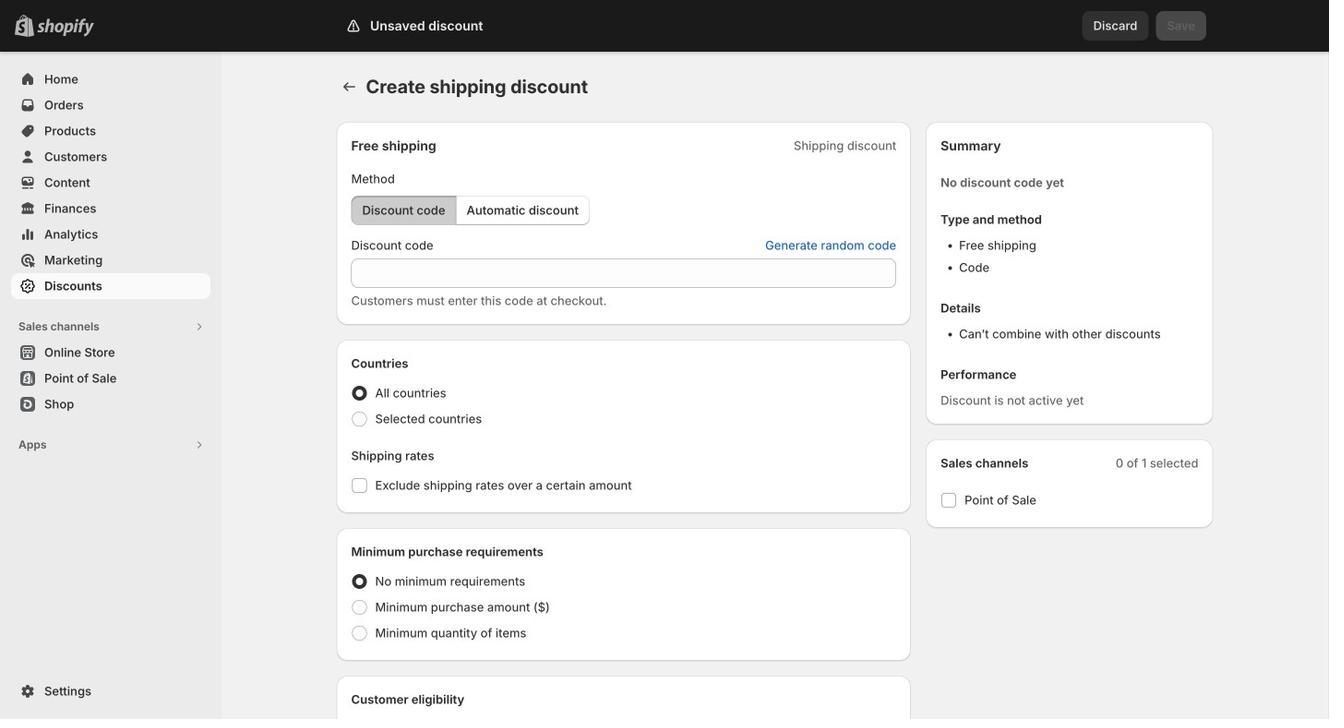 Task type: locate. For each thing, give the bounding box(es) containing it.
shopify image
[[37, 18, 94, 37]]

None text field
[[351, 259, 897, 288]]



Task type: vqa. For each thing, say whether or not it's contained in the screenshot.
shopify image
yes



